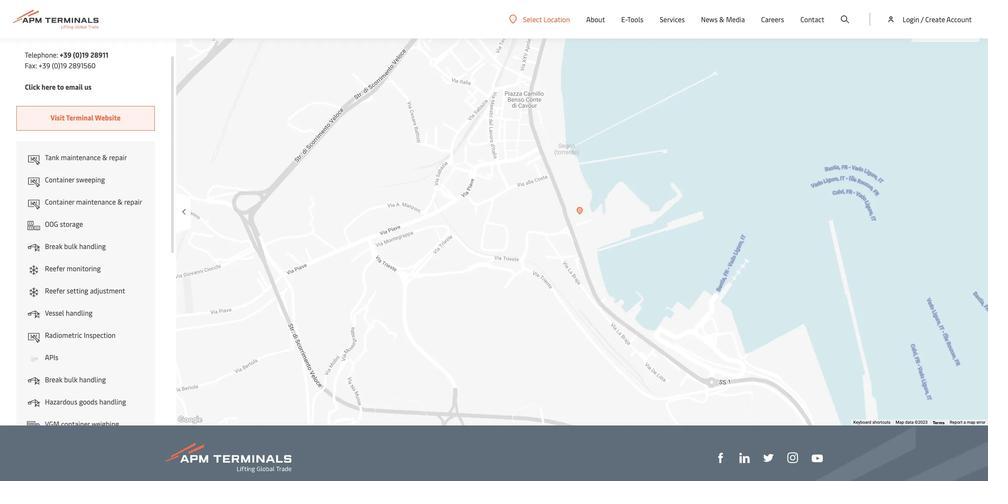 Task type: vqa. For each thing, say whether or not it's contained in the screenshot.
the middle &
yes



Task type: locate. For each thing, give the bounding box(es) containing it.
2891560
[[69, 61, 96, 70]]

login
[[903, 15, 919, 24]]

reefer for reefer monitoring
[[45, 264, 65, 273]]

maintenance for tank
[[61, 153, 101, 162]]

vado
[[44, 18, 59, 27]]

map
[[967, 421, 975, 425]]

reefer
[[45, 264, 65, 273], [45, 286, 65, 296]]

reefer monitoring
[[45, 264, 101, 273]]

break bulk handling up reefer monitoring at the bottom left of the page
[[45, 242, 106, 251]]

1 reefer from the top
[[45, 264, 65, 273]]

radiometric
[[45, 331, 82, 340]]

0 vertical spatial bulk
[[64, 242, 77, 251]]

handling up goods
[[79, 375, 106, 385]]

handling
[[79, 242, 106, 251], [66, 309, 93, 318], [79, 375, 106, 385], [99, 398, 126, 407]]

select
[[523, 14, 542, 24]]

e-tools
[[621, 15, 643, 24]]

container
[[45, 175, 74, 184], [45, 197, 74, 207]]

0 vertical spatial break
[[45, 242, 62, 251]]

oog storage
[[45, 220, 83, 229]]

select location button
[[509, 14, 570, 24]]

hazardous
[[45, 398, 77, 407]]

oog
[[45, 220, 58, 229]]

2 horizontal spatial &
[[719, 15, 724, 24]]

keyboard shortcuts button
[[853, 420, 891, 426]]

container
[[61, 420, 90, 429]]

1 horizontal spatial &
[[117, 197, 123, 207]]

keyboard
[[853, 421, 871, 425]]

1 container from the top
[[45, 175, 74, 184]]

maintenance down sweeping
[[76, 197, 116, 207]]

tank
[[45, 153, 59, 162]]

1 break bulk handling from the top
[[45, 242, 106, 251]]

bulk down storage
[[64, 242, 77, 251]]

apmt_icon_library_v1_84px image
[[27, 419, 41, 433]]

0 horizontal spatial +39
[[39, 61, 50, 70]]

(sv)
[[81, 18, 93, 27]]

0 vertical spatial maintenance
[[61, 153, 101, 162]]

goods
[[79, 398, 98, 407]]

container up oog storage
[[45, 197, 74, 207]]

setting
[[67, 286, 88, 296]]

aurelia,
[[36, 7, 59, 17]]

terminal
[[66, 113, 94, 122]]

1 vertical spatial break
[[45, 375, 62, 385]]

0 vertical spatial &
[[719, 15, 724, 24]]

2 container from the top
[[45, 197, 74, 207]]

break
[[45, 242, 62, 251], [45, 375, 62, 385]]

fax:
[[25, 61, 37, 70]]

repair for container maintenance & repair
[[124, 197, 142, 207]]

1 vertical spatial bulk
[[64, 375, 77, 385]]

handling up radiometric inspection
[[66, 309, 93, 318]]

e-
[[621, 15, 627, 24]]

monitoring
[[67, 264, 101, 273]]

©2023
[[915, 421, 928, 425]]

visit terminal website
[[51, 113, 121, 122]]

bulk up hazardous
[[64, 375, 77, 385]]

a
[[964, 421, 966, 425]]

click here to email us link
[[25, 82, 92, 92]]

0 vertical spatial break bulk handling
[[45, 242, 106, 251]]

data
[[905, 421, 914, 425]]

website
[[95, 113, 121, 122]]

keyboard shortcuts
[[853, 421, 891, 425]]

here
[[42, 82, 56, 92]]

maintenance for container
[[76, 197, 116, 207]]

vgm
[[45, 420, 59, 429]]

0 vertical spatial repair
[[109, 153, 127, 162]]

break down apis
[[45, 375, 62, 385]]

2 vertical spatial &
[[117, 197, 123, 207]]

1 vertical spatial (0)19
[[52, 61, 67, 70]]

break bulk handling
[[45, 242, 106, 251], [45, 375, 106, 385]]

container down tank
[[45, 175, 74, 184]]

location
[[544, 14, 570, 24]]

0 vertical spatial (0)19
[[73, 50, 89, 59]]

1 vertical spatial container
[[45, 197, 74, 207]]

2 break from the top
[[45, 375, 62, 385]]

artboard 205 copy 58 image
[[27, 353, 41, 366]]

(0)19 down telephone:
[[52, 61, 67, 70]]

contact button
[[800, 0, 824, 39]]

account
[[947, 15, 972, 24]]

(0)19 up 2891560
[[73, 50, 89, 59]]

apis
[[45, 353, 58, 362]]

telephone:
[[25, 50, 58, 59]]

break down "oog"
[[45, 242, 62, 251]]

storage
[[60, 220, 83, 229]]

1 vertical spatial &
[[102, 153, 107, 162]]

break bulk handling up hazardous goods handling
[[45, 375, 106, 385]]

1 vertical spatial repair
[[124, 197, 142, 207]]

e-tools button
[[621, 0, 643, 39]]

1 vertical spatial break bulk handling
[[45, 375, 106, 385]]

shortcuts
[[872, 421, 891, 425]]

email
[[66, 82, 83, 92]]

0 vertical spatial reefer
[[45, 264, 65, 273]]

apmt footer logo image
[[165, 443, 291, 473]]

(0)19
[[73, 50, 89, 59], [52, 61, 67, 70]]

0 vertical spatial container
[[45, 175, 74, 184]]

+39 down telephone:
[[39, 61, 50, 70]]

ligure
[[61, 18, 80, 27]]

1 horizontal spatial +39
[[60, 50, 71, 59]]

0 horizontal spatial (0)19
[[52, 61, 67, 70]]

visit terminal website link
[[16, 106, 155, 131]]

container for container maintenance & repair
[[45, 197, 74, 207]]

visit
[[51, 113, 65, 122]]

reefer up vessel
[[45, 286, 65, 296]]

tools
[[627, 15, 643, 24]]

hazardous goods handling
[[45, 398, 126, 407]]

sweeping
[[76, 175, 105, 184]]

&
[[719, 15, 724, 24], [102, 153, 107, 162], [117, 197, 123, 207]]

+39 up 2891560
[[60, 50, 71, 59]]

contact
[[800, 15, 824, 24]]

1 vertical spatial maintenance
[[76, 197, 116, 207]]

linkedin image
[[739, 454, 750, 464]]

google image
[[176, 415, 204, 426]]

handling up monitoring
[[79, 242, 106, 251]]

2 reefer from the top
[[45, 286, 65, 296]]

weighing
[[92, 420, 119, 429]]

maintenance
[[61, 153, 101, 162], [76, 197, 116, 207]]

1 vertical spatial reefer
[[45, 286, 65, 296]]

error
[[977, 421, 986, 425]]

reefer left monitoring
[[45, 264, 65, 273]]

report a map error
[[950, 421, 986, 425]]

container maintenance & repair
[[45, 197, 142, 207]]

linkedin__x28_alt_x29__3_ link
[[739, 453, 750, 464]]

services button
[[660, 0, 685, 39]]

2 bulk from the top
[[64, 375, 77, 385]]

maintenance up the container sweeping
[[61, 153, 101, 162]]

0 horizontal spatial &
[[102, 153, 107, 162]]



Task type: describe. For each thing, give the bounding box(es) containing it.
about
[[586, 15, 605, 24]]

vgm container weighing
[[45, 420, 119, 429]]

us
[[84, 82, 92, 92]]

fill 44 link
[[763, 453, 774, 464]]

click
[[25, 82, 40, 92]]

telephone: +39 (0)19 28911 fax: +39 (0)19 2891560
[[25, 50, 108, 70]]

2 break bulk handling from the top
[[45, 375, 106, 385]]

terminals
[[928, 14, 958, 24]]

1 break from the top
[[45, 242, 62, 251]]

vessel handling
[[45, 309, 93, 318]]

75/b
[[60, 7, 75, 17]]

map data ©2023
[[896, 421, 928, 425]]

careers button
[[761, 0, 784, 39]]

reefer setting adjustment
[[45, 286, 125, 296]]

/
[[921, 15, 924, 24]]

news & media
[[701, 15, 745, 24]]

repair for tank maintenance & repair
[[109, 153, 127, 162]]

report a map error link
[[950, 421, 986, 425]]

reefer for reefer setting adjustment
[[45, 286, 65, 296]]

you tube link
[[812, 453, 823, 464]]

facebook image
[[715, 454, 726, 464]]

28911
[[90, 50, 108, 59]]

0 vertical spatial +39
[[60, 50, 71, 59]]

italy
[[25, 29, 38, 38]]

container for container sweeping
[[45, 175, 74, 184]]

1 horizontal spatial (0)19
[[73, 50, 89, 59]]

click here to email us
[[25, 82, 92, 92]]

twitter image
[[763, 454, 774, 464]]

select location
[[523, 14, 570, 24]]

news
[[701, 15, 718, 24]]

handling up weighing on the bottom
[[99, 398, 126, 407]]

via aurelia, 75/b 17047 vado ligure (sv) italy
[[25, 7, 93, 38]]

media
[[726, 15, 745, 24]]

1 bulk from the top
[[64, 242, 77, 251]]

shape link
[[715, 453, 726, 464]]

17047
[[25, 18, 42, 27]]

map
[[896, 421, 904, 425]]

news & media button
[[701, 0, 745, 39]]

report
[[950, 421, 963, 425]]

container sweeping
[[45, 175, 105, 184]]

tank maintenance & repair
[[45, 153, 127, 162]]

inspection
[[84, 331, 116, 340]]

& for container maintenance & repair
[[117, 197, 123, 207]]

instagram link
[[787, 453, 798, 464]]

careers
[[761, 15, 784, 24]]

& for tank maintenance & repair
[[102, 153, 107, 162]]

login / create account
[[903, 15, 972, 24]]

instagram image
[[787, 453, 798, 464]]

login / create account link
[[887, 0, 972, 39]]

create
[[925, 15, 945, 24]]

services
[[660, 15, 685, 24]]

via
[[25, 7, 34, 17]]

map region
[[68, 0, 988, 482]]

terms link
[[933, 420, 945, 426]]

terms
[[933, 420, 945, 426]]

to
[[57, 82, 64, 92]]

1 vertical spatial +39
[[39, 61, 50, 70]]

+39 (0)19 28911 link
[[60, 50, 108, 59]]

& inside popup button
[[719, 15, 724, 24]]

vessel
[[45, 309, 64, 318]]

radiometric inspection
[[45, 331, 116, 340]]

youtube image
[[812, 455, 823, 463]]

about button
[[586, 0, 605, 39]]

adjustment
[[90, 286, 125, 296]]



